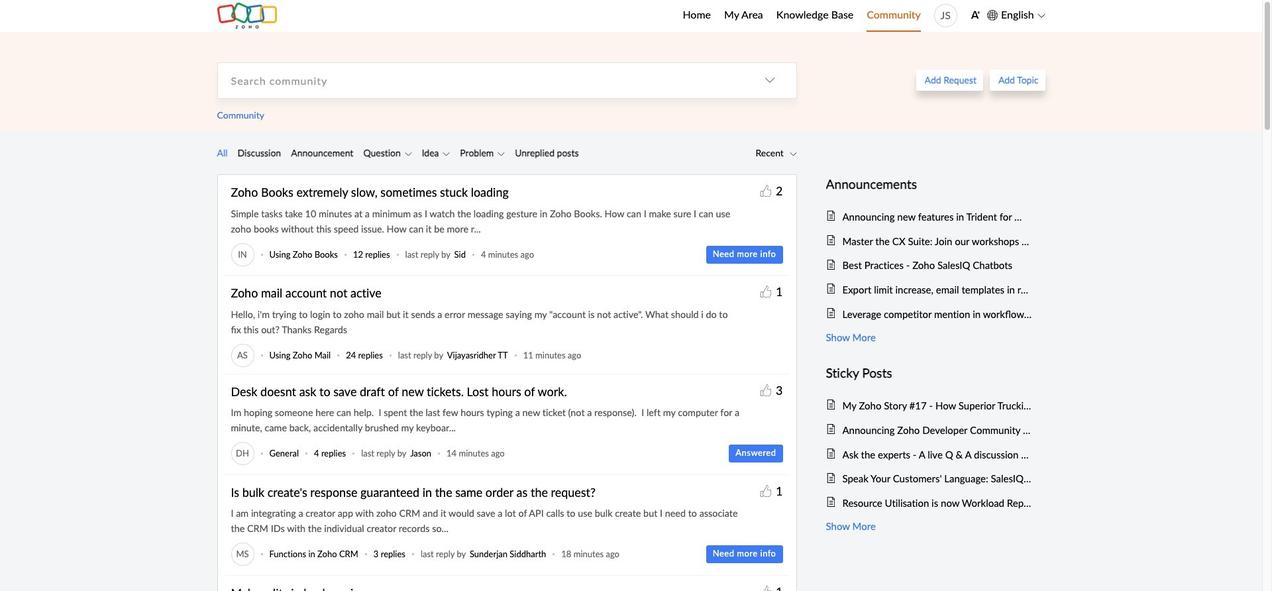 Task type: vqa. For each thing, say whether or not it's contained in the screenshot.
THE A GIF SHOWING HOW TO EDIT THE EMAIL ADDRESS THAT IS REGISTERED INCORRECTLY. image
no



Task type: locate. For each thing, give the bounding box(es) containing it.
0 vertical spatial heading
[[826, 174, 1032, 194]]

tab list
[[217, 145, 579, 161]]

filter idea topics element
[[443, 146, 450, 161]]

filter question topics element
[[405, 146, 412, 161]]

choose category image
[[764, 75, 775, 86], [790, 150, 797, 157]]

heading
[[826, 174, 1032, 194], [826, 363, 1032, 384]]

1 vertical spatial heading
[[826, 363, 1032, 384]]

choose category element
[[743, 63, 796, 98], [756, 146, 797, 159]]

filter idea topics image
[[443, 150, 450, 158]]

1 horizontal spatial choose category image
[[790, 150, 797, 157]]

choose languages element
[[987, 7, 1045, 24]]

0 vertical spatial choose category image
[[764, 75, 775, 86]]

tab
[[217, 145, 228, 161], [228, 145, 281, 161], [281, 145, 353, 161], [505, 145, 579, 161]]

1 heading from the top
[[826, 174, 1032, 194]]

0 horizontal spatial choose category image
[[764, 75, 775, 86]]

Search community  field
[[218, 63, 743, 98]]



Task type: describe. For each thing, give the bounding box(es) containing it.
4 tab from the left
[[505, 145, 579, 161]]

filter problem topics element
[[498, 146, 505, 161]]

2 tab from the left
[[228, 145, 281, 161]]

1 vertical spatial choose category image
[[790, 150, 797, 157]]

1 vertical spatial choose category element
[[756, 146, 797, 159]]

filter question topics image
[[405, 150, 412, 158]]

2 heading from the top
[[826, 363, 1032, 384]]

1 tab from the left
[[217, 145, 228, 161]]

3 tab from the left
[[281, 145, 353, 161]]

user preference image
[[971, 10, 981, 20]]

0 vertical spatial choose category element
[[743, 63, 796, 98]]

filter problem topics image
[[498, 150, 505, 158]]

user preference element
[[971, 6, 981, 26]]



